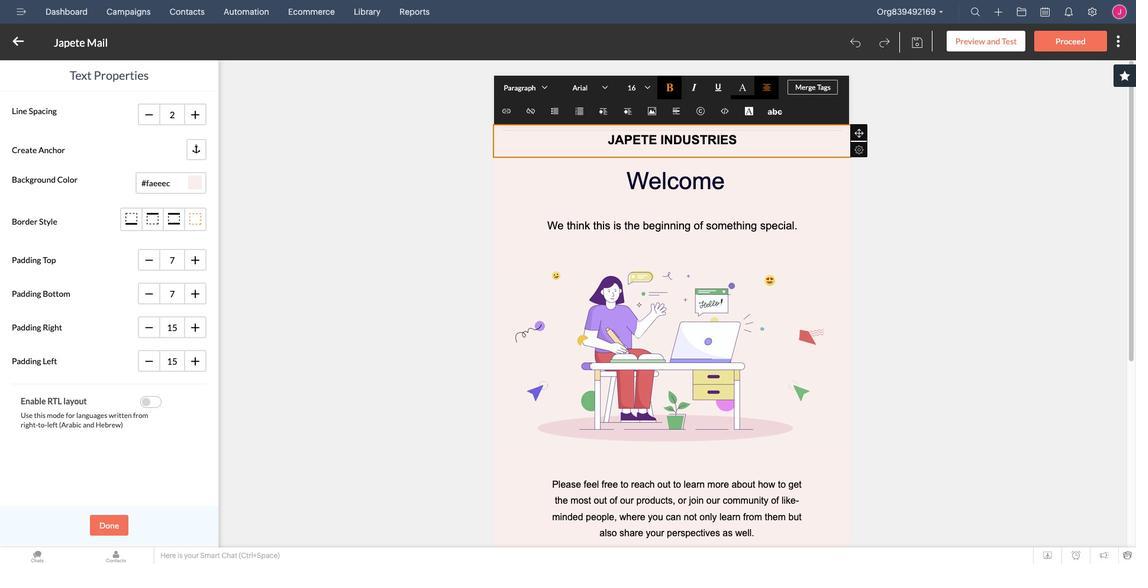 Task type: describe. For each thing, give the bounding box(es) containing it.
here
[[160, 552, 176, 561]]

chat
[[222, 552, 237, 561]]

reports link
[[395, 0, 435, 24]]

library
[[354, 7, 381, 17]]

ecommerce link
[[284, 0, 340, 24]]

configure settings image
[[1088, 7, 1097, 17]]

chats image
[[0, 548, 75, 565]]

org839492169
[[877, 7, 936, 17]]

quick actions image
[[995, 8, 1003, 17]]

library link
[[349, 0, 385, 24]]

is
[[178, 552, 183, 561]]

automation
[[224, 7, 269, 17]]

dashboard link
[[41, 0, 92, 24]]

folder image
[[1017, 7, 1027, 17]]

reports
[[400, 7, 430, 17]]

notifications image
[[1064, 7, 1074, 17]]



Task type: locate. For each thing, give the bounding box(es) containing it.
calendar image
[[1041, 7, 1050, 17]]

smart
[[200, 552, 220, 561]]

contacts link
[[165, 0, 209, 24]]

campaigns link
[[102, 0, 155, 24]]

your
[[184, 552, 199, 561]]

campaigns
[[107, 7, 151, 17]]

ecommerce
[[288, 7, 335, 17]]

contacts
[[170, 7, 205, 17]]

contacts image
[[79, 548, 153, 565]]

automation link
[[219, 0, 274, 24]]

dashboard
[[46, 7, 88, 17]]

(ctrl+space)
[[239, 552, 280, 561]]

search image
[[971, 7, 980, 17]]

here is your smart chat (ctrl+space)
[[160, 552, 280, 561]]



Task type: vqa. For each thing, say whether or not it's contained in the screenshot.
'Campaigns' to the bottom
no



